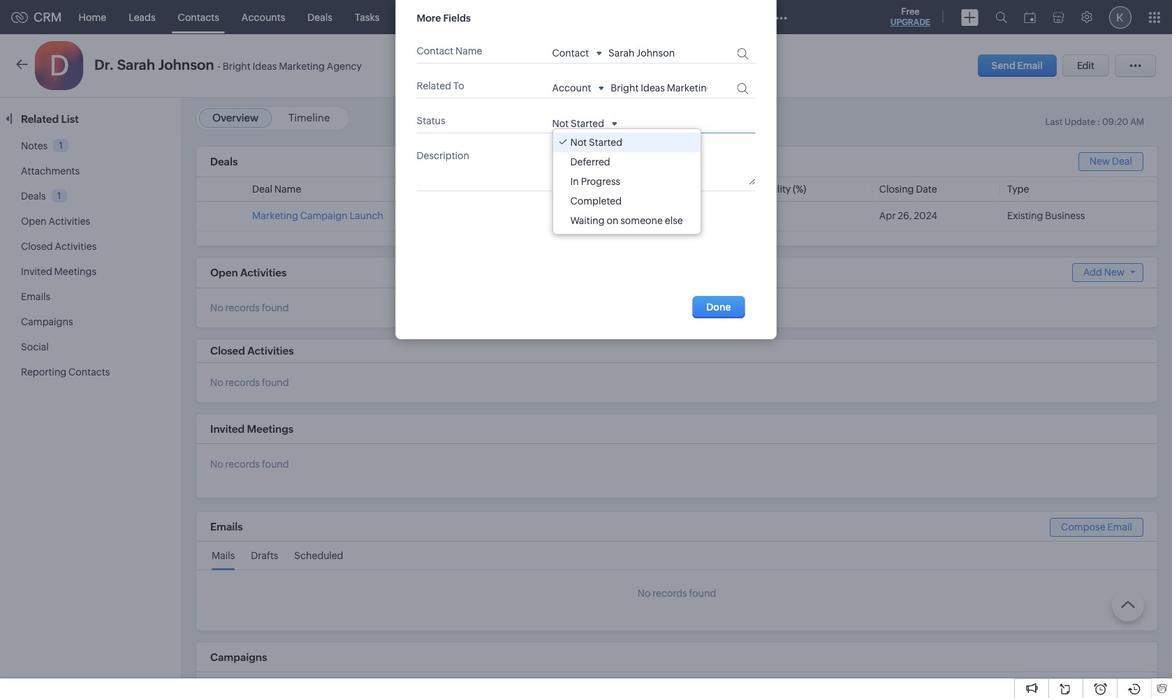 Task type: describe. For each thing, give the bounding box(es) containing it.
closed activities link
[[21, 241, 97, 252]]

related for related to
[[417, 81, 451, 92]]

account
[[552, 83, 591, 94]]

meetings link
[[391, 0, 455, 34]]

1 vertical spatial contacts
[[69, 367, 110, 378]]

:
[[1097, 117, 1101, 127]]

else
[[665, 215, 683, 227]]

waiting
[[570, 215, 605, 227]]

email for send email
[[1018, 60, 1043, 71]]

attachments link
[[21, 166, 80, 177]]

calls link
[[455, 0, 500, 34]]

task
[[464, 17, 493, 33]]

1 horizontal spatial closed
[[210, 345, 245, 357]]

list
[[61, 113, 79, 125]]

0 horizontal spatial deal
[[252, 184, 272, 195]]

qualification
[[614, 210, 672, 221]]

type link
[[1007, 184, 1029, 195]]

launch
[[350, 210, 383, 221]]

1 horizontal spatial open
[[210, 267, 238, 279]]

reporting contacts
[[21, 367, 110, 378]]

closing date
[[879, 184, 937, 195]]

on
[[607, 215, 619, 227]]

leads
[[129, 12, 156, 23]]

0 horizontal spatial emails
[[21, 291, 50, 303]]

edit
[[1077, 60, 1095, 71]]

not started for tree containing not started
[[570, 137, 623, 148]]

dr.
[[94, 57, 114, 73]]

invited meetings link
[[21, 266, 96, 277]]

0 vertical spatial closed
[[21, 241, 53, 252]]

free
[[901, 6, 920, 17]]

marketing campaign launch link
[[252, 210, 383, 221]]

in progress
[[570, 176, 620, 187]]

send
[[992, 60, 1016, 71]]

fields
[[443, 13, 471, 24]]

last update : 09:20 am
[[1045, 117, 1144, 127]]

accounts link
[[230, 0, 296, 34]]

ideas
[[253, 61, 277, 72]]

am
[[1130, 117, 1144, 127]]

to
[[453, 81, 464, 92]]

1 for deals
[[57, 191, 61, 201]]

1 vertical spatial campaigns
[[210, 652, 267, 664]]

someone
[[621, 215, 663, 227]]

1 horizontal spatial not
[[570, 137, 587, 148]]

upgrade
[[891, 17, 931, 27]]

2 vertical spatial meetings
[[247, 423, 294, 435]]

related for related list
[[21, 113, 59, 125]]

1 vertical spatial open activities
[[210, 267, 287, 279]]

date
[[916, 184, 937, 195]]

agency
[[327, 61, 362, 72]]

attachments
[[21, 166, 80, 177]]

status
[[417, 116, 445, 127]]

stage
[[614, 184, 640, 195]]

emails link
[[21, 291, 50, 303]]

stage link
[[614, 184, 640, 195]]

dr. sarah johnson - bright ideas marketing agency
[[94, 57, 362, 73]]

timeline
[[289, 112, 330, 124]]

sarah
[[117, 57, 155, 73]]

crm
[[34, 10, 62, 24]]

free upgrade
[[891, 6, 931, 27]]

deal name link
[[252, 184, 301, 195]]

related to
[[417, 81, 464, 92]]

existing
[[1007, 210, 1043, 221]]

probability (%) link
[[742, 184, 807, 195]]

deferred
[[570, 157, 610, 168]]

contact for contact
[[552, 48, 589, 59]]

2 vertical spatial deals
[[21, 191, 46, 202]]

1 vertical spatial invited meetings
[[210, 423, 294, 435]]

0 horizontal spatial meetings
[[54, 266, 96, 277]]

home link
[[67, 0, 117, 34]]

drafts
[[251, 551, 278, 562]]

contact name
[[417, 46, 482, 57]]

1 vertical spatial new
[[1104, 267, 1125, 278]]

add
[[1083, 267, 1102, 278]]

1 horizontal spatial deals
[[210, 156, 238, 168]]

new deal
[[1090, 156, 1132, 167]]

Not Started field
[[552, 117, 617, 129]]

d
[[49, 50, 69, 82]]

name for contact name
[[455, 46, 482, 57]]

logo image
[[11, 12, 28, 23]]

leads link
[[117, 0, 167, 34]]

deal name
[[252, 184, 301, 195]]

amount link
[[489, 184, 526, 195]]

business
[[1045, 210, 1085, 221]]

marketing campaign launch
[[252, 210, 383, 221]]

Contact field
[[552, 47, 602, 59]]

home
[[79, 12, 106, 23]]

1 horizontal spatial invited
[[210, 423, 245, 435]]

deal inside new deal link
[[1112, 156, 1132, 167]]

waiting on someone else
[[570, 215, 683, 227]]

campaign
[[300, 210, 348, 221]]

johnson
[[158, 57, 214, 73]]

create task
[[417, 17, 493, 33]]

last
[[1045, 117, 1063, 127]]

started inside field
[[571, 118, 604, 129]]



Task type: locate. For each thing, give the bounding box(es) containing it.
not started inside field
[[552, 118, 604, 129]]

1 vertical spatial open
[[210, 267, 238, 279]]

1 vertical spatial meetings
[[54, 266, 96, 277]]

new right add
[[1104, 267, 1125, 278]]

tasks link
[[344, 0, 391, 34]]

1 vertical spatial invited
[[210, 423, 245, 435]]

overview link
[[212, 112, 259, 124]]

0 vertical spatial contacts
[[178, 12, 219, 23]]

1 horizontal spatial invited meetings
[[210, 423, 294, 435]]

emails up mails
[[210, 521, 243, 533]]

tree
[[553, 129, 700, 234]]

0 vertical spatial invited
[[21, 266, 52, 277]]

emails up campaigns link
[[21, 291, 50, 303]]

0 horizontal spatial name
[[274, 184, 301, 195]]

1 vertical spatial emails
[[210, 521, 243, 533]]

contacts link
[[167, 0, 230, 34]]

0 vertical spatial deals
[[308, 12, 332, 23]]

0 vertical spatial email
[[1018, 60, 1043, 71]]

open activities
[[21, 216, 90, 227], [210, 267, 287, 279]]

1 right notes link
[[59, 140, 63, 151]]

0 vertical spatial new
[[1090, 156, 1110, 167]]

2 horizontal spatial meetings
[[402, 12, 444, 23]]

0 horizontal spatial related
[[21, 113, 59, 125]]

existing business
[[1007, 210, 1085, 221]]

1 horizontal spatial closed activities
[[210, 345, 294, 357]]

not down not started field on the top of page
[[570, 137, 587, 148]]

contact for contact name
[[417, 46, 453, 57]]

1 vertical spatial 1
[[57, 191, 61, 201]]

notes
[[21, 140, 48, 152]]

closing
[[879, 184, 914, 195]]

0 horizontal spatial deals link
[[21, 191, 46, 202]]

email inside button
[[1018, 60, 1043, 71]]

name for deal name
[[274, 184, 301, 195]]

emails
[[21, 291, 50, 303], [210, 521, 243, 533]]

marketing down deal name
[[252, 210, 298, 221]]

apr 26, 2024
[[879, 210, 938, 221]]

None text field
[[611, 83, 707, 94], [417, 172, 756, 185], [611, 83, 707, 94], [417, 172, 756, 185]]

(%)
[[793, 184, 807, 195]]

2 horizontal spatial deals
[[308, 12, 332, 23]]

in
[[570, 176, 579, 187]]

0 vertical spatial not
[[552, 118, 569, 129]]

campaigns link
[[21, 316, 73, 328]]

contact down create
[[417, 46, 453, 57]]

not started inside tree
[[570, 137, 623, 148]]

0 vertical spatial deal
[[1112, 156, 1132, 167]]

0 vertical spatial closed activities
[[21, 241, 97, 252]]

marketing right ideas
[[279, 61, 325, 72]]

not started up deferred
[[570, 137, 623, 148]]

email
[[1018, 60, 1043, 71], [1108, 522, 1132, 533]]

send email button
[[978, 54, 1057, 77]]

send email
[[992, 60, 1043, 71]]

started
[[571, 118, 604, 129], [589, 137, 623, 148]]

1 vertical spatial started
[[589, 137, 623, 148]]

closing date link
[[879, 184, 937, 195]]

campaigns
[[21, 316, 73, 328], [210, 652, 267, 664]]

crm link
[[11, 10, 62, 24]]

1 horizontal spatial contacts
[[178, 12, 219, 23]]

deal up the marketing campaign launch
[[252, 184, 272, 195]]

contact inside field
[[552, 48, 589, 59]]

invited meetings
[[21, 266, 96, 277], [210, 423, 294, 435]]

0 vertical spatial marketing
[[279, 61, 325, 72]]

deals link
[[296, 0, 344, 34], [21, 191, 46, 202]]

1 vertical spatial email
[[1108, 522, 1132, 533]]

add new
[[1083, 267, 1125, 278]]

not started down account field
[[552, 118, 604, 129]]

1 vertical spatial name
[[274, 184, 301, 195]]

1 horizontal spatial deals link
[[296, 0, 344, 34]]

0 vertical spatial related
[[417, 81, 451, 92]]

name up the marketing campaign launch
[[274, 184, 301, 195]]

0 vertical spatial campaigns
[[21, 316, 73, 328]]

probability (%)
[[742, 184, 807, 195]]

1 vertical spatial not started
[[570, 137, 623, 148]]

0 horizontal spatial contact
[[417, 46, 453, 57]]

records
[[225, 303, 260, 314], [225, 377, 260, 388], [225, 459, 260, 470], [653, 588, 687, 599]]

related left to on the left top of page
[[417, 81, 451, 92]]

compose email
[[1061, 522, 1132, 533]]

1 up open activities link
[[57, 191, 61, 201]]

1 vertical spatial not
[[570, 137, 587, 148]]

1 for notes
[[59, 140, 63, 151]]

probability
[[742, 184, 791, 195]]

1 vertical spatial closed
[[210, 345, 245, 357]]

0 vertical spatial open activities
[[21, 216, 90, 227]]

1 horizontal spatial email
[[1108, 522, 1132, 533]]

0 vertical spatial started
[[571, 118, 604, 129]]

1
[[59, 140, 63, 151], [57, 191, 61, 201]]

new
[[1090, 156, 1110, 167], [1104, 267, 1125, 278]]

1 horizontal spatial related
[[417, 81, 451, 92]]

apr
[[879, 210, 896, 221]]

1 vertical spatial marketing
[[252, 210, 298, 221]]

None button
[[692, 296, 745, 319]]

related list
[[21, 113, 81, 125]]

accounts
[[242, 12, 285, 23]]

closed activities
[[21, 241, 97, 252], [210, 345, 294, 357]]

1 vertical spatial deal
[[252, 184, 272, 195]]

-
[[217, 60, 221, 72]]

mails
[[212, 551, 235, 562]]

marketing inside dr. sarah johnson - bright ideas marketing agency
[[279, 61, 325, 72]]

progress
[[581, 176, 620, 187]]

type
[[1007, 184, 1029, 195]]

reporting contacts link
[[21, 367, 110, 378]]

completed
[[570, 196, 622, 207]]

0 horizontal spatial not
[[552, 118, 569, 129]]

26,
[[898, 210, 912, 221]]

Account field
[[552, 82, 604, 94]]

more
[[417, 13, 441, 24]]

overview
[[212, 112, 259, 124]]

09:20
[[1102, 117, 1129, 127]]

1 horizontal spatial meetings
[[247, 423, 294, 435]]

closed
[[21, 241, 53, 252], [210, 345, 245, 357]]

1 vertical spatial closed activities
[[210, 345, 294, 357]]

1 horizontal spatial contact
[[552, 48, 589, 59]]

update
[[1065, 117, 1096, 127]]

meetings
[[402, 12, 444, 23], [54, 266, 96, 277], [247, 423, 294, 435]]

deals down overview "link"
[[210, 156, 238, 168]]

email right send
[[1018, 60, 1043, 71]]

0 vertical spatial invited meetings
[[21, 266, 96, 277]]

0 horizontal spatial open activities
[[21, 216, 90, 227]]

0 horizontal spatial invited
[[21, 266, 52, 277]]

None text field
[[609, 48, 705, 59]]

deals left tasks
[[308, 12, 332, 23]]

0 vertical spatial not started
[[552, 118, 604, 129]]

reporting
[[21, 367, 67, 378]]

bright ideas marketing agency link
[[223, 61, 362, 73]]

edit button
[[1063, 54, 1109, 77]]

more fields
[[417, 13, 471, 24]]

timeline link
[[289, 112, 330, 124]]

1 horizontal spatial campaigns
[[210, 652, 267, 664]]

0 horizontal spatial deals
[[21, 191, 46, 202]]

deal down 09:20
[[1112, 156, 1132, 167]]

open
[[21, 216, 47, 227], [210, 267, 238, 279]]

name down task
[[455, 46, 482, 57]]

1 vertical spatial deals link
[[21, 191, 46, 202]]

new down :
[[1090, 156, 1110, 167]]

email for compose email
[[1108, 522, 1132, 533]]

0 horizontal spatial closed
[[21, 241, 53, 252]]

not started for not started field on the top of page
[[552, 118, 604, 129]]

1 vertical spatial deals
[[210, 156, 238, 168]]

tasks
[[355, 12, 380, 23]]

deals down attachments link
[[21, 191, 46, 202]]

amount
[[489, 184, 526, 195]]

1 horizontal spatial deal
[[1112, 156, 1132, 167]]

0 vertical spatial name
[[455, 46, 482, 57]]

found
[[262, 303, 289, 314], [262, 377, 289, 388], [262, 459, 289, 470], [689, 588, 716, 599]]

1 horizontal spatial name
[[455, 46, 482, 57]]

0 horizontal spatial contacts
[[69, 367, 110, 378]]

deals link left tasks
[[296, 0, 344, 34]]

0 vertical spatial meetings
[[402, 12, 444, 23]]

started down account field
[[571, 118, 604, 129]]

related up notes
[[21, 113, 59, 125]]

0 horizontal spatial invited meetings
[[21, 266, 96, 277]]

1 vertical spatial related
[[21, 113, 59, 125]]

email right compose
[[1108, 522, 1132, 533]]

1 horizontal spatial open activities
[[210, 267, 287, 279]]

started up deferred
[[589, 137, 623, 148]]

0 vertical spatial emails
[[21, 291, 50, 303]]

contacts up johnson
[[178, 12, 219, 23]]

related
[[417, 81, 451, 92], [21, 113, 59, 125]]

0 vertical spatial open
[[21, 216, 47, 227]]

1 horizontal spatial emails
[[210, 521, 243, 533]]

0 vertical spatial 1
[[59, 140, 63, 151]]

contact up account
[[552, 48, 589, 59]]

not
[[552, 118, 569, 129], [570, 137, 587, 148]]

0 vertical spatial deals link
[[296, 0, 344, 34]]

0 horizontal spatial closed activities
[[21, 241, 97, 252]]

0 horizontal spatial email
[[1018, 60, 1043, 71]]

create
[[417, 17, 461, 33]]

2024
[[914, 210, 938, 221]]

not inside field
[[552, 118, 569, 129]]

new deal link
[[1078, 152, 1144, 171]]

notes link
[[21, 140, 48, 152]]

contacts
[[178, 12, 219, 23], [69, 367, 110, 378]]

compose
[[1061, 522, 1106, 533]]

deals link down attachments link
[[21, 191, 46, 202]]

not down account
[[552, 118, 569, 129]]

0 horizontal spatial open
[[21, 216, 47, 227]]

0 horizontal spatial campaigns
[[21, 316, 73, 328]]

contacts right reporting
[[69, 367, 110, 378]]

tree containing not started
[[553, 129, 700, 234]]

social link
[[21, 342, 49, 353]]



Task type: vqa. For each thing, say whether or not it's contained in the screenshot.
'Closed Time'
no



